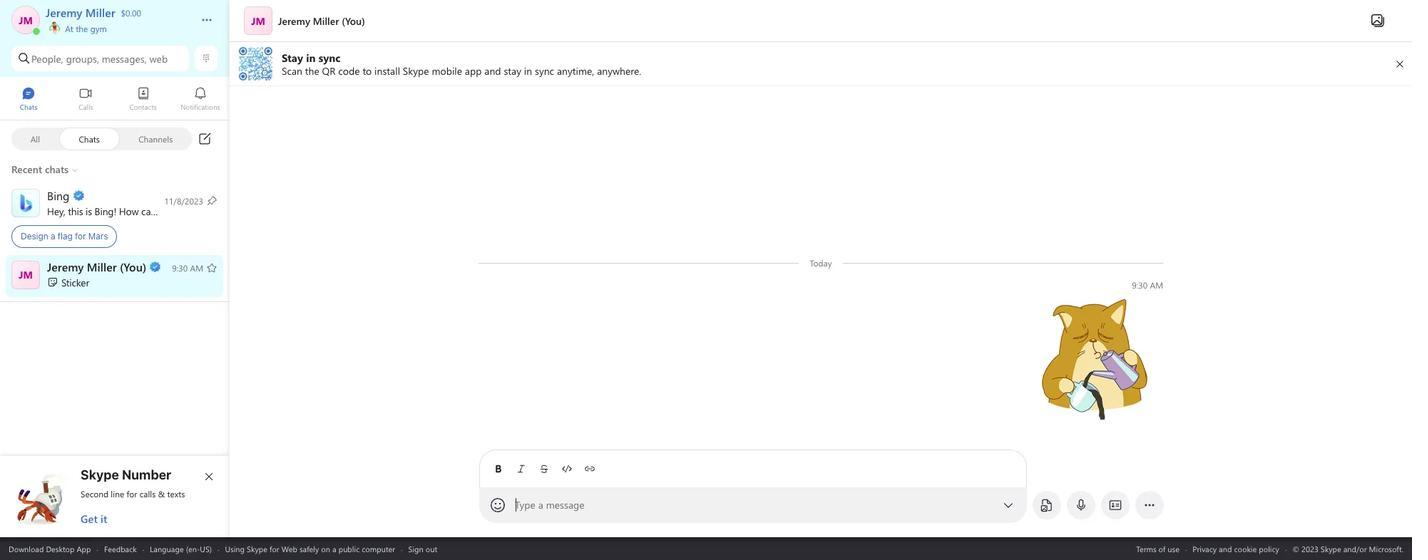 Task type: vqa. For each thing, say whether or not it's contained in the screenshot.
texts
yes



Task type: locate. For each thing, give the bounding box(es) containing it.
0 horizontal spatial a
[[51, 231, 55, 242]]

is
[[86, 204, 92, 218]]

type a message
[[515, 499, 585, 512]]

use
[[1168, 544, 1180, 555]]

people, groups, messages, web button
[[11, 46, 189, 71]]

gym
[[90, 23, 107, 34]]

at
[[65, 23, 73, 34]]

second line for calls & texts
[[81, 489, 185, 500]]

skype
[[81, 468, 119, 483], [247, 544, 268, 555]]

for
[[75, 231, 86, 242], [127, 489, 137, 500], [270, 544, 279, 555]]

terms
[[1137, 544, 1157, 555]]

messages,
[[102, 52, 147, 65]]

tab list
[[0, 81, 229, 120]]

0 horizontal spatial for
[[75, 231, 86, 242]]

it
[[101, 512, 107, 527]]

9:30
[[1133, 280, 1148, 291]]

1 horizontal spatial a
[[333, 544, 337, 555]]

1 horizontal spatial for
[[127, 489, 137, 500]]

2 vertical spatial for
[[270, 544, 279, 555]]

terms of use link
[[1137, 544, 1180, 555]]

at the gym
[[63, 23, 107, 34]]

using skype for web safely on a public computer link
[[225, 544, 395, 555]]

message
[[546, 499, 585, 512]]

0 vertical spatial a
[[51, 231, 55, 242]]

calls
[[140, 489, 156, 500]]

help
[[164, 204, 183, 218]]

skype up "second"
[[81, 468, 119, 483]]

1 vertical spatial a
[[539, 499, 544, 512]]

feedback
[[104, 544, 137, 555]]

1 horizontal spatial skype
[[247, 544, 268, 555]]

for for using skype for web safely on a public computer
[[270, 544, 279, 555]]

a right "on"
[[333, 544, 337, 555]]

0 vertical spatial skype
[[81, 468, 119, 483]]

2 vertical spatial a
[[333, 544, 337, 555]]

a right type
[[539, 499, 544, 512]]

1 vertical spatial for
[[127, 489, 137, 500]]

channels
[[139, 133, 173, 144]]

line
[[111, 489, 124, 500]]

safely
[[300, 544, 319, 555]]

design a flag for mars
[[21, 231, 108, 242]]

language (en-us)
[[150, 544, 212, 555]]

skype right using
[[247, 544, 268, 555]]

type
[[515, 499, 536, 512]]

you
[[185, 204, 201, 218]]

and
[[1220, 544, 1233, 555]]

a
[[51, 231, 55, 242], [539, 499, 544, 512], [333, 544, 337, 555]]

for right flag
[[75, 231, 86, 242]]

for inside "skype number" element
[[127, 489, 137, 500]]

web
[[149, 52, 168, 65]]

using skype for web safely on a public computer
[[225, 544, 395, 555]]

privacy and cookie policy
[[1193, 544, 1280, 555]]

a left flag
[[51, 231, 55, 242]]

get
[[81, 512, 98, 527]]

using
[[225, 544, 245, 555]]

i
[[159, 204, 161, 218]]

people,
[[31, 52, 63, 65]]

0 vertical spatial for
[[75, 231, 86, 242]]

for left the "web"
[[270, 544, 279, 555]]

get it
[[81, 512, 107, 527]]

9:30 am
[[1133, 280, 1164, 291]]

2 horizontal spatial for
[[270, 544, 279, 555]]

this
[[68, 204, 83, 218]]

computer
[[362, 544, 395, 555]]

download desktop app link
[[9, 544, 91, 555]]

2 horizontal spatial a
[[539, 499, 544, 512]]

skype number element
[[12, 468, 218, 527]]

1 vertical spatial skype
[[247, 544, 268, 555]]

terms of use
[[1137, 544, 1180, 555]]

(en-
[[186, 544, 200, 555]]

for right line
[[127, 489, 137, 500]]



Task type: describe. For each thing, give the bounding box(es) containing it.
language (en-us) link
[[150, 544, 212, 555]]

policy
[[1260, 544, 1280, 555]]

of
[[1159, 544, 1166, 555]]

sign out link
[[409, 544, 438, 555]]

groups,
[[66, 52, 99, 65]]

privacy
[[1193, 544, 1217, 555]]

out
[[426, 544, 438, 555]]

number
[[122, 468, 171, 483]]

desktop
[[46, 544, 75, 555]]

hey, this is bing ! how can i help you today?
[[47, 204, 234, 218]]

design
[[21, 231, 48, 242]]

can
[[141, 204, 156, 218]]

feedback link
[[104, 544, 137, 555]]

privacy and cookie policy link
[[1193, 544, 1280, 555]]

mars
[[88, 231, 108, 242]]

sticker
[[61, 276, 89, 289]]

people, groups, messages, web
[[31, 52, 168, 65]]

0 horizontal spatial skype
[[81, 468, 119, 483]]

hey,
[[47, 204, 65, 218]]

chats
[[79, 133, 100, 144]]

us)
[[200, 544, 212, 555]]

app
[[77, 544, 91, 555]]

sign
[[409, 544, 424, 555]]

web
[[282, 544, 297, 555]]

am
[[1151, 280, 1164, 291]]

texts
[[167, 489, 185, 500]]

download
[[9, 544, 44, 555]]

how
[[119, 204, 139, 218]]

Type a message text field
[[516, 499, 992, 514]]

sign out
[[409, 544, 438, 555]]

sticker button
[[0, 255, 229, 297]]

a for message
[[539, 499, 544, 512]]

a for flag
[[51, 231, 55, 242]]

cookie
[[1235, 544, 1257, 555]]

bing
[[95, 204, 114, 218]]

all
[[30, 133, 40, 144]]

language
[[150, 544, 184, 555]]

skype number
[[81, 468, 171, 483]]

for for second line for calls & texts
[[127, 489, 137, 500]]

public
[[339, 544, 360, 555]]

on
[[321, 544, 330, 555]]

today?
[[204, 204, 232, 218]]

at the gym button
[[46, 20, 187, 34]]

second
[[81, 489, 109, 500]]

flag
[[58, 231, 73, 242]]

!
[[114, 204, 116, 218]]

&
[[158, 489, 165, 500]]

download desktop app
[[9, 544, 91, 555]]

the
[[76, 23, 88, 34]]



